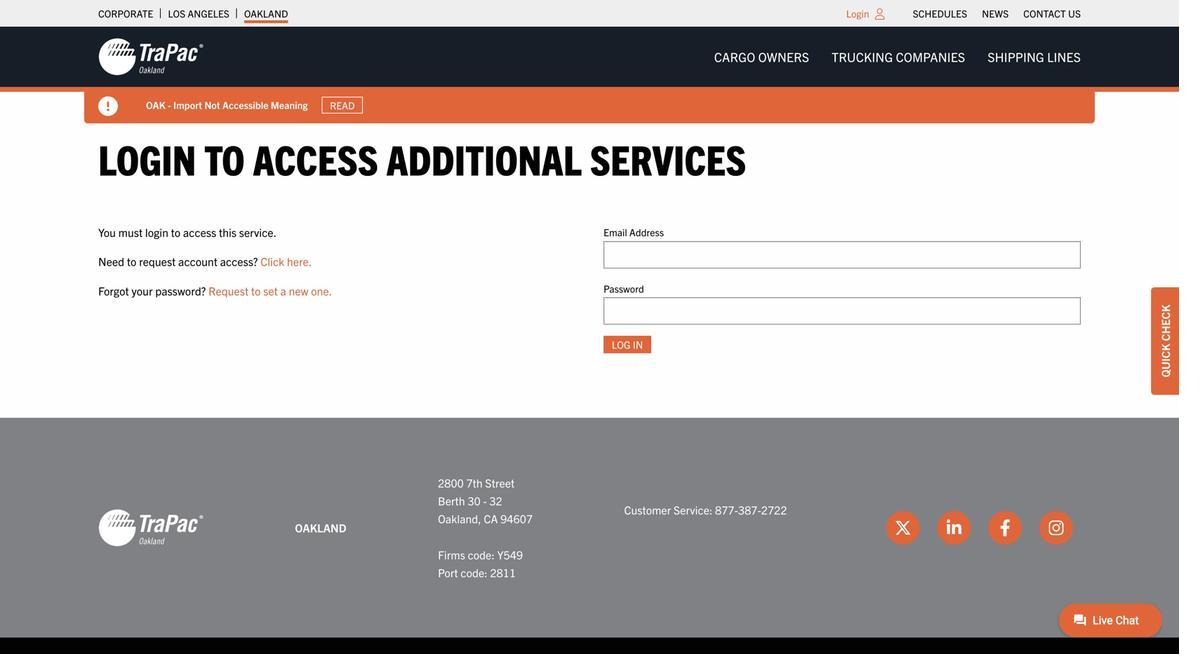 Task type: locate. For each thing, give the bounding box(es) containing it.
oakland
[[244, 7, 288, 20], [295, 521, 346, 535]]

not
[[204, 99, 220, 111]]

login left the light image
[[846, 7, 869, 20]]

1 vertical spatial oakland
[[295, 521, 346, 535]]

schedules
[[913, 7, 967, 20]]

los
[[168, 7, 185, 20]]

cargo owners
[[714, 49, 809, 65]]

code: right port
[[461, 566, 488, 580]]

request
[[208, 284, 249, 298]]

corporate
[[98, 7, 153, 20]]

oakland image
[[98, 37, 204, 76], [98, 509, 204, 548]]

contact
[[1023, 7, 1066, 20]]

trucking companies link
[[820, 43, 976, 71]]

ca
[[484, 512, 498, 526]]

menu bar down the light image
[[703, 43, 1092, 71]]

password
[[604, 282, 644, 295]]

to
[[204, 133, 245, 184], [171, 225, 180, 239], [127, 255, 136, 269], [251, 284, 261, 298]]

one.
[[311, 284, 332, 298]]

shipping lines
[[988, 49, 1081, 65]]

banner
[[0, 27, 1179, 124]]

1 horizontal spatial login
[[846, 7, 869, 20]]

1 vertical spatial oakland image
[[98, 509, 204, 548]]

meaning
[[271, 99, 308, 111]]

1 horizontal spatial -
[[483, 494, 487, 508]]

solid image
[[98, 97, 118, 116]]

this
[[219, 225, 236, 239]]

1 vertical spatial code:
[[461, 566, 488, 580]]

login to access additional services
[[98, 133, 746, 184]]

import
[[173, 99, 202, 111]]

need
[[98, 255, 124, 269]]

account
[[178, 255, 217, 269]]

0 vertical spatial menu bar
[[905, 4, 1088, 23]]

- right oak
[[168, 99, 171, 111]]

news link
[[982, 4, 1009, 23]]

login down oak
[[98, 133, 196, 184]]

firms code:  y549 port code:  2811
[[438, 548, 523, 580]]

read
[[330, 99, 355, 112]]

banner containing cargo owners
[[0, 27, 1179, 124]]

trucking
[[832, 49, 893, 65]]

0 horizontal spatial oakland
[[244, 7, 288, 20]]

email address
[[604, 226, 664, 239]]

check
[[1158, 305, 1172, 342]]

login to access additional services main content
[[84, 133, 1095, 376]]

to right login
[[171, 225, 180, 239]]

new
[[289, 284, 308, 298]]

address
[[629, 226, 664, 239]]

berth
[[438, 494, 465, 508]]

light image
[[875, 8, 885, 20]]

menu bar containing cargo owners
[[703, 43, 1092, 71]]

footer containing 2800 7th street
[[0, 418, 1179, 655]]

here.
[[287, 255, 312, 269]]

Email Address text field
[[604, 241, 1081, 269]]

access?
[[220, 255, 258, 269]]

-
[[168, 99, 171, 111], [483, 494, 487, 508]]

accessible
[[222, 99, 268, 111]]

code:
[[468, 548, 495, 562], [461, 566, 488, 580]]

contact us
[[1023, 7, 1081, 20]]

32
[[489, 494, 502, 508]]

0 horizontal spatial -
[[168, 99, 171, 111]]

code: up 2811
[[468, 548, 495, 562]]

1 vertical spatial menu bar
[[703, 43, 1092, 71]]

0 vertical spatial code:
[[468, 548, 495, 562]]

menu bar inside banner
[[703, 43, 1092, 71]]

footer
[[0, 418, 1179, 655]]

0 horizontal spatial login
[[98, 133, 196, 184]]

login inside main content
[[98, 133, 196, 184]]

your
[[132, 284, 153, 298]]

firms
[[438, 548, 465, 562]]

menu bar up shipping
[[905, 4, 1088, 23]]

None submit
[[604, 336, 651, 354]]

service:
[[674, 503, 713, 517]]

oak - import not accessible meaning
[[146, 99, 308, 111]]

7th
[[466, 476, 483, 490]]

contact us link
[[1023, 4, 1081, 23]]

1 oakland image from the top
[[98, 37, 204, 76]]

login
[[846, 7, 869, 20], [98, 133, 196, 184]]

1 vertical spatial -
[[483, 494, 487, 508]]

us
[[1068, 7, 1081, 20]]

oakland image inside banner
[[98, 37, 204, 76]]

0 vertical spatial login
[[846, 7, 869, 20]]

0 vertical spatial oakland image
[[98, 37, 204, 76]]

customer service: 877-387-2722
[[624, 503, 787, 517]]

1 vertical spatial login
[[98, 133, 196, 184]]

los angeles link
[[168, 4, 229, 23]]

angeles
[[188, 7, 229, 20]]

menu bar
[[905, 4, 1088, 23], [703, 43, 1092, 71]]

- left 32
[[483, 494, 487, 508]]

corporate link
[[98, 4, 153, 23]]

login link
[[846, 7, 869, 20]]



Task type: describe. For each thing, give the bounding box(es) containing it.
0 vertical spatial -
[[168, 99, 171, 111]]

email
[[604, 226, 627, 239]]

30
[[468, 494, 481, 508]]

0 vertical spatial oakland
[[244, 7, 288, 20]]

street
[[485, 476, 515, 490]]

a
[[280, 284, 286, 298]]

services
[[590, 133, 746, 184]]

read link
[[322, 97, 363, 114]]

877-
[[715, 503, 738, 517]]

los angeles
[[168, 7, 229, 20]]

quick
[[1158, 344, 1172, 378]]

oakland link
[[244, 4, 288, 23]]

customer
[[624, 503, 671, 517]]

access
[[183, 225, 216, 239]]

schedules link
[[913, 4, 967, 23]]

companies
[[896, 49, 965, 65]]

2 oakland image from the top
[[98, 509, 204, 548]]

2800
[[438, 476, 464, 490]]

cargo owners link
[[703, 43, 820, 71]]

quick check link
[[1151, 288, 1179, 395]]

387-
[[738, 503, 761, 517]]

lines
[[1047, 49, 1081, 65]]

shipping lines link
[[976, 43, 1092, 71]]

request to set a new one. link
[[208, 284, 332, 298]]

- inside the 2800 7th street berth 30 - 32 oakland, ca 94607
[[483, 494, 487, 508]]

94607
[[500, 512, 533, 526]]

owners
[[758, 49, 809, 65]]

trucking companies
[[832, 49, 965, 65]]

login for login link
[[846, 7, 869, 20]]

forgot
[[98, 284, 129, 298]]

login
[[145, 225, 168, 239]]

you
[[98, 225, 116, 239]]

quick check
[[1158, 305, 1172, 378]]

2800 7th street berth 30 - 32 oakland, ca 94607
[[438, 476, 533, 526]]

y549
[[497, 548, 523, 562]]

access
[[253, 133, 378, 184]]

port
[[438, 566, 458, 580]]

password?
[[155, 284, 206, 298]]

need to request account access? click here.
[[98, 255, 312, 269]]

click
[[261, 255, 284, 269]]

menu bar containing schedules
[[905, 4, 1088, 23]]

service.
[[239, 225, 277, 239]]

you must login to access this service.
[[98, 225, 277, 239]]

oakland,
[[438, 512, 481, 526]]

Password password field
[[604, 298, 1081, 325]]

2722
[[761, 503, 787, 517]]

to left the set
[[251, 284, 261, 298]]

click here. link
[[261, 255, 312, 269]]

set
[[263, 284, 278, 298]]

news
[[982, 7, 1009, 20]]

to down oak - import not accessible meaning
[[204, 133, 245, 184]]

shipping
[[988, 49, 1044, 65]]

2811
[[490, 566, 516, 580]]

none submit inside login to access additional services main content
[[604, 336, 651, 354]]

cargo
[[714, 49, 755, 65]]

forgot your password? request to set a new one.
[[98, 284, 332, 298]]

additional
[[386, 133, 582, 184]]

oak
[[146, 99, 165, 111]]

request
[[139, 255, 176, 269]]

login for login to access additional services
[[98, 133, 196, 184]]

must
[[118, 225, 143, 239]]

1 horizontal spatial oakland
[[295, 521, 346, 535]]

to right need
[[127, 255, 136, 269]]



Task type: vqa. For each thing, say whether or not it's contained in the screenshot.
Demurrage
no



